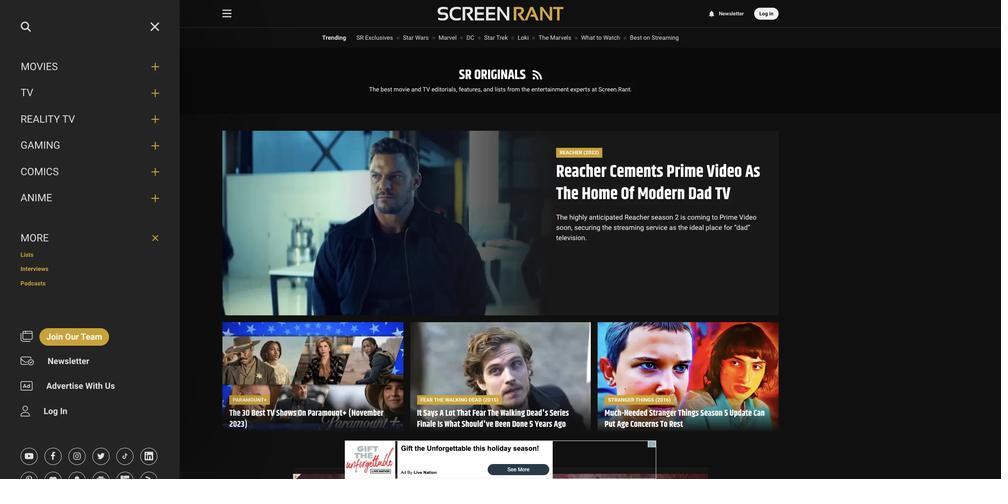 Task type: describe. For each thing, give the bounding box(es) containing it.
concerns
[[631, 419, 659, 432]]

coming
[[688, 214, 710, 222]]

sr originals the best movie and tv editorials, features, and lists from the entertainment experts at screen rant.
[[369, 65, 632, 93]]

tv right reality
[[62, 113, 75, 125]]

dc
[[467, 34, 474, 41]]

2
[[675, 214, 679, 222]]

the down (2015)
[[488, 408, 499, 421]]

troy looking at charlie in fear the walking dead season 8 episode 8 image
[[410, 323, 591, 438]]

reality
[[21, 113, 60, 125]]

home
[[582, 181, 618, 208]]

interviews link
[[21, 266, 159, 274]]

paramount+ link
[[229, 396, 270, 405]]

0 horizontal spatial paramount+
[[233, 397, 267, 403]]

loki link
[[518, 34, 529, 41]]

much-needed stranger things season 5 update can put age concerns to rest link
[[605, 408, 772, 432]]

streaming
[[652, 34, 679, 41]]

cements
[[610, 159, 664, 185]]

fear the walking dead (2015) link
[[417, 396, 502, 405]]

as
[[669, 224, 677, 232]]

best on streaming
[[630, 34, 679, 41]]

service
[[646, 224, 668, 232]]

log in link
[[37, 403, 74, 421]]

us
[[105, 381, 115, 392]]

interviews
[[21, 266, 48, 273]]

is
[[438, 419, 443, 432]]

dead's
[[527, 408, 548, 421]]

1 vertical spatial fear
[[473, 408, 486, 421]]

the inside sr originals the best movie and tv editorials, features, and lists from the entertainment experts at screen rant.
[[369, 86, 379, 93]]

a
[[440, 408, 444, 421]]

for
[[724, 224, 733, 232]]

best on streaming link
[[630, 34, 679, 41]]

the marvels
[[539, 34, 572, 41]]

reacher (2022) link
[[556, 148, 603, 158]]

put
[[605, 419, 616, 432]]

dead
[[469, 397, 482, 403]]

1 horizontal spatial newsletter link
[[708, 11, 744, 17]]

on
[[298, 408, 306, 421]]

securing
[[575, 224, 601, 232]]

1 vertical spatial log in
[[44, 406, 67, 417]]

0 vertical spatial to
[[597, 34, 602, 41]]

reacher cements prime video as the home of modern dad tv link
[[556, 159, 761, 208]]

the inside paramount+ the 30 best tv shows on paramount+ (november 2023)
[[229, 408, 241, 421]]

reacher inside the highly anticipated reacher season 2 is coming to prime video soon, securing the streaming service as the ideal place for "dad" television.
[[625, 214, 650, 222]]

our
[[65, 332, 79, 342]]

2023)
[[229, 419, 248, 432]]

jack reacher standing tall while captured in reacher season 2 image
[[223, 131, 556, 316]]

update
[[730, 408, 752, 421]]

age
[[617, 419, 629, 432]]

lists
[[495, 86, 506, 93]]

ago
[[554, 419, 566, 432]]

been
[[495, 419, 511, 432]]

(2022)
[[584, 150, 599, 156]]

2 horizontal spatial the
[[678, 224, 688, 232]]

anime link
[[21, 192, 145, 205]]

comics
[[21, 166, 59, 178]]

sr for originals
[[459, 65, 472, 86]]

the inside reacher (2022) reacher cements prime video as the home of modern dad tv
[[556, 181, 579, 208]]

dad
[[688, 181, 712, 208]]

anime
[[21, 192, 52, 204]]

0 vertical spatial log in
[[760, 11, 774, 17]]

"dad"
[[734, 224, 750, 232]]

(november
[[348, 408, 384, 421]]

0 horizontal spatial walking
[[445, 397, 468, 403]]

television.
[[556, 234, 587, 242]]

podcasts
[[21, 280, 46, 287]]

lists
[[21, 252, 34, 259]]

marvel
[[439, 34, 457, 41]]

paramount+ shows - lawmen bass reeves, good fight, special ops lioness, frasier, tulsa king, 1883 image
[[223, 323, 403, 438]]

stranger things (2016) link
[[605, 396, 674, 405]]

needed
[[624, 408, 648, 421]]

exclusives
[[365, 34, 393, 41]]

trending
[[322, 34, 346, 41]]

what to watch
[[581, 34, 620, 41]]

finale
[[417, 419, 436, 432]]

1 horizontal spatial stranger
[[649, 408, 677, 421]]

years
[[535, 419, 553, 432]]

1 horizontal spatial things
[[678, 408, 699, 421]]

star wars
[[403, 34, 429, 41]]

on
[[644, 34, 650, 41]]

to
[[660, 419, 668, 432]]

best
[[381, 86, 392, 93]]

video inside reacher (2022) reacher cements prime video as the home of modern dad tv
[[707, 159, 742, 185]]

the marvels link
[[539, 34, 572, 41]]

movies
[[21, 61, 58, 73]]

1 vertical spatial walking
[[501, 408, 525, 421]]

tv inside sr originals the best movie and tv editorials, features, and lists from the entertainment experts at screen rant.
[[423, 86, 430, 93]]

trek
[[496, 34, 508, 41]]

at
[[592, 86, 597, 93]]

0 vertical spatial fear
[[421, 397, 433, 403]]

tv inside paramount+ the 30 best tv shows on paramount+ (november 2023)
[[267, 408, 275, 421]]

0 vertical spatial in
[[770, 11, 774, 17]]

best inside paramount+ the 30 best tv shows on paramount+ (november 2023)
[[251, 408, 265, 421]]

0 vertical spatial log
[[760, 11, 768, 17]]

prime inside reacher (2022) reacher cements prime video as the home of modern dad tv
[[667, 159, 704, 185]]

modern
[[638, 181, 685, 208]]

0 vertical spatial best
[[630, 34, 642, 41]]

star wars link
[[403, 34, 429, 41]]

season
[[701, 408, 723, 421]]

0 vertical spatial reacher
[[560, 150, 583, 156]]

the highly anticipated reacher season 2 is coming to prime video soon, securing the streaming service as the ideal place for "dad" television.
[[556, 214, 757, 242]]



Task type: vqa. For each thing, say whether or not it's contained in the screenshot.


Task type: locate. For each thing, give the bounding box(es) containing it.
fear the walking dead (2015) it says a lot that fear the walking dead's series finale is what should've been done 5 years ago
[[417, 397, 569, 432]]

0 vertical spatial sr
[[357, 34, 364, 41]]

movies link
[[21, 61, 145, 73]]

prime inside the highly anticipated reacher season 2 is coming to prime video soon, securing the streaming service as the ideal place for "dad" television.
[[720, 214, 738, 222]]

1 horizontal spatial newsletter
[[719, 11, 744, 17]]

sr exclusives
[[357, 34, 393, 41]]

soon,
[[556, 224, 573, 232]]

fear up says
[[421, 397, 433, 403]]

video left as at the top right
[[707, 159, 742, 185]]

loki
[[518, 34, 529, 41]]

paramount+ right on
[[308, 408, 347, 421]]

what left watch
[[581, 34, 595, 41]]

it
[[417, 408, 422, 421]]

movie
[[394, 86, 410, 93]]

5 right 'done'
[[530, 419, 533, 432]]

the right as
[[678, 224, 688, 232]]

tv left 'shows'
[[267, 408, 275, 421]]

it says a lot that fear the walking dead's series finale is what should've been done 5 years ago link
[[417, 408, 584, 432]]

fear
[[421, 397, 433, 403], [473, 408, 486, 421]]

advertise
[[46, 381, 83, 392]]

the up a at bottom left
[[434, 397, 444, 403]]

to inside the highly anticipated reacher season 2 is coming to prime video soon, securing the streaming service as the ideal place for "dad" television.
[[712, 214, 718, 222]]

dc link
[[467, 34, 474, 41]]

screenrant logo image
[[438, 7, 564, 21]]

to left watch
[[597, 34, 602, 41]]

with
[[85, 381, 103, 392]]

screen
[[599, 86, 617, 93]]

as
[[745, 159, 761, 185]]

5 inside fear the walking dead (2015) it says a lot that fear the walking dead's series finale is what should've been done 5 years ago
[[530, 419, 533, 432]]

reacher
[[560, 150, 583, 156], [556, 159, 607, 185], [625, 214, 650, 222]]

1 horizontal spatial best
[[630, 34, 642, 41]]

newsletter link
[[708, 11, 744, 17], [41, 353, 96, 371]]

0 vertical spatial walking
[[445, 397, 468, 403]]

0 vertical spatial stranger
[[608, 397, 635, 403]]

0 horizontal spatial best
[[251, 408, 265, 421]]

1 star from the left
[[403, 34, 414, 41]]

reacher left (2022)
[[560, 150, 583, 156]]

0 vertical spatial paramount+
[[233, 397, 267, 403]]

tv down movies
[[21, 87, 33, 99]]

0 horizontal spatial prime
[[667, 159, 704, 185]]

the left marvels
[[539, 34, 549, 41]]

what to watch link
[[581, 34, 620, 41]]

5 left update
[[725, 408, 728, 421]]

reacher down the reacher (2022) link
[[556, 159, 607, 185]]

1 and from the left
[[411, 86, 421, 93]]

1 horizontal spatial 5
[[725, 408, 728, 421]]

shows
[[276, 408, 296, 421]]

sr left exclusives
[[357, 34, 364, 41]]

30
[[242, 408, 250, 421]]

2 and from the left
[[484, 86, 493, 93]]

sr exclusives link
[[357, 34, 393, 41]]

eleven and mike from stranger things image
[[598, 323, 779, 438]]

in
[[770, 11, 774, 17], [60, 406, 67, 417]]

1 horizontal spatial log in
[[760, 11, 774, 17]]

stranger up much-
[[608, 397, 635, 403]]

tv
[[423, 86, 430, 93], [21, 87, 33, 99], [62, 113, 75, 125], [715, 181, 731, 208], [267, 408, 275, 421]]

1 horizontal spatial and
[[484, 86, 493, 93]]

0 horizontal spatial 5
[[530, 419, 533, 432]]

log
[[760, 11, 768, 17], [44, 406, 58, 417]]

editorials,
[[432, 86, 457, 93]]

1 vertical spatial to
[[712, 214, 718, 222]]

rant.
[[618, 86, 632, 93]]

best left on
[[630, 34, 642, 41]]

the 30 best tv shows on paramount+ (november 2023) link
[[229, 408, 397, 432]]

originals
[[474, 65, 526, 86]]

star left wars
[[403, 34, 414, 41]]

star
[[403, 34, 414, 41], [484, 34, 495, 41]]

0 vertical spatial newsletter
[[719, 11, 744, 17]]

prime
[[667, 159, 704, 185], [720, 214, 738, 222]]

the inside the highly anticipated reacher season 2 is coming to prime video soon, securing the streaming service as the ideal place for "dad" television.
[[556, 214, 568, 222]]

1 vertical spatial stranger
[[649, 408, 677, 421]]

2 star from the left
[[484, 34, 495, 41]]

rest
[[669, 419, 683, 432]]

to
[[597, 34, 602, 41], [712, 214, 718, 222]]

wars
[[415, 34, 429, 41]]

sr inside sr originals the best movie and tv editorials, features, and lists from the entertainment experts at screen rant.
[[459, 65, 472, 86]]

0 horizontal spatial things
[[636, 397, 654, 403]]

the
[[539, 34, 549, 41], [369, 86, 379, 93], [556, 181, 579, 208], [556, 214, 568, 222], [434, 397, 444, 403], [229, 408, 241, 421], [488, 408, 499, 421]]

tv inside reacher (2022) reacher cements prime video as the home of modern dad tv
[[715, 181, 731, 208]]

and left lists
[[484, 86, 493, 93]]

1 vertical spatial video
[[739, 214, 757, 222]]

0 vertical spatial what
[[581, 34, 595, 41]]

0 horizontal spatial stranger
[[608, 397, 635, 403]]

fear down dead
[[473, 408, 486, 421]]

can
[[754, 408, 765, 421]]

the up highly
[[556, 181, 579, 208]]

advertise with us
[[46, 381, 115, 392]]

0 horizontal spatial to
[[597, 34, 602, 41]]

0 horizontal spatial the
[[522, 86, 530, 93]]

1 vertical spatial prime
[[720, 214, 738, 222]]

the left '30'
[[229, 408, 241, 421]]

0 vertical spatial prime
[[667, 159, 704, 185]]

and
[[411, 86, 421, 93], [484, 86, 493, 93]]

0 vertical spatial newsletter link
[[708, 11, 744, 17]]

marvels
[[550, 34, 572, 41]]

1 horizontal spatial log
[[760, 11, 768, 17]]

1 vertical spatial reacher
[[556, 159, 607, 185]]

1 vertical spatial newsletter
[[48, 356, 89, 367]]

0 vertical spatial video
[[707, 159, 742, 185]]

advertisement region
[[345, 441, 656, 480]]

join our team link
[[39, 329, 109, 346]]

much-
[[605, 408, 624, 421]]

1 horizontal spatial to
[[712, 214, 718, 222]]

1 horizontal spatial sr
[[459, 65, 472, 86]]

watch
[[603, 34, 620, 41]]

of
[[621, 181, 635, 208]]

comics link
[[21, 166, 145, 179]]

things up "needed"
[[636, 397, 654, 403]]

reality tv
[[21, 113, 75, 125]]

walking up lot
[[445, 397, 468, 403]]

1 horizontal spatial in
[[770, 11, 774, 17]]

1 vertical spatial what
[[445, 419, 460, 432]]

sr up features,
[[459, 65, 472, 86]]

star for star trek
[[484, 34, 495, 41]]

1 vertical spatial things
[[678, 408, 699, 421]]

tv left editorials,
[[423, 86, 430, 93]]

reacher up streaming
[[625, 214, 650, 222]]

0 horizontal spatial and
[[411, 86, 421, 93]]

best right '30'
[[251, 408, 265, 421]]

anticipated
[[589, 214, 623, 222]]

join
[[46, 332, 63, 342]]

what inside fear the walking dead (2015) it says a lot that fear the walking dead's series finale is what should've been done 5 years ago
[[445, 419, 460, 432]]

stranger
[[608, 397, 635, 403], [649, 408, 677, 421]]

1 vertical spatial paramount+
[[308, 408, 347, 421]]

0 horizontal spatial log in
[[44, 406, 67, 417]]

0 horizontal spatial what
[[445, 419, 460, 432]]

place
[[706, 224, 722, 232]]

1 horizontal spatial fear
[[473, 408, 486, 421]]

1 horizontal spatial prime
[[720, 214, 738, 222]]

things left season
[[678, 408, 699, 421]]

paramount+ the 30 best tv shows on paramount+ (november 2023)
[[229, 397, 384, 432]]

done
[[512, 419, 528, 432]]

0 horizontal spatial newsletter link
[[41, 353, 96, 371]]

series
[[550, 408, 569, 421]]

1 vertical spatial sr
[[459, 65, 472, 86]]

1 horizontal spatial paramount+
[[308, 408, 347, 421]]

2 vertical spatial reacher
[[625, 214, 650, 222]]

lists link
[[21, 252, 159, 259]]

0 horizontal spatial log
[[44, 406, 58, 417]]

ideal
[[690, 224, 704, 232]]

0 horizontal spatial newsletter
[[48, 356, 89, 367]]

and right movie
[[411, 86, 421, 93]]

reacher (2022) reacher cements prime video as the home of modern dad tv
[[556, 150, 761, 208]]

gaming
[[21, 140, 60, 152]]

should've
[[462, 419, 493, 432]]

the right the from
[[522, 86, 530, 93]]

1 vertical spatial log
[[44, 406, 58, 417]]

0 horizontal spatial star
[[403, 34, 414, 41]]

the down anticipated
[[602, 224, 612, 232]]

0 vertical spatial things
[[636, 397, 654, 403]]

lot
[[446, 408, 455, 421]]

the inside sr originals the best movie and tv editorials, features, and lists from the entertainment experts at screen rant.
[[522, 86, 530, 93]]

best
[[630, 34, 642, 41], [251, 408, 265, 421]]

paramount+ up '30'
[[233, 397, 267, 403]]

is
[[681, 214, 686, 222]]

1 horizontal spatial star
[[484, 34, 495, 41]]

what right is
[[445, 419, 460, 432]]

1 horizontal spatial what
[[581, 34, 595, 41]]

0 horizontal spatial fear
[[421, 397, 433, 403]]

advertise with us link
[[39, 378, 122, 396]]

star for star wars
[[403, 34, 414, 41]]

stranger things (2016) much-needed stranger things season 5 update can put age concerns to rest
[[605, 397, 765, 432]]

video up ""dad""
[[739, 214, 757, 222]]

what
[[581, 34, 595, 41], [445, 419, 460, 432]]

5 inside stranger things (2016) much-needed stranger things season 5 update can put age concerns to rest
[[725, 408, 728, 421]]

sr
[[357, 34, 364, 41], [459, 65, 472, 86]]

team
[[81, 332, 102, 342]]

0 horizontal spatial sr
[[357, 34, 364, 41]]

the left best
[[369, 86, 379, 93]]

stranger down (2016)
[[649, 408, 677, 421]]

1 vertical spatial in
[[60, 406, 67, 417]]

to up place
[[712, 214, 718, 222]]

entertainment
[[532, 86, 569, 93]]

walking left dead's
[[501, 408, 525, 421]]

star trek link
[[484, 34, 508, 41]]

star left trek
[[484, 34, 495, 41]]

video inside the highly anticipated reacher season 2 is coming to prime video soon, securing the streaming service as the ideal place for "dad" television.
[[739, 214, 757, 222]]

more
[[21, 232, 49, 244]]

walking
[[445, 397, 468, 403], [501, 408, 525, 421]]

experts
[[571, 86, 590, 93]]

podcasts link
[[21, 280, 159, 288]]

marvel link
[[439, 34, 457, 41]]

1 horizontal spatial the
[[602, 224, 612, 232]]

0 horizontal spatial in
[[60, 406, 67, 417]]

gaming link
[[21, 140, 145, 152]]

says
[[424, 408, 438, 421]]

1 vertical spatial best
[[251, 408, 265, 421]]

tv right dad
[[715, 181, 731, 208]]

sr for exclusives
[[357, 34, 364, 41]]

1 vertical spatial newsletter link
[[41, 353, 96, 371]]

the up soon,
[[556, 214, 568, 222]]

the
[[522, 86, 530, 93], [602, 224, 612, 232], [678, 224, 688, 232]]

1 horizontal spatial walking
[[501, 408, 525, 421]]



